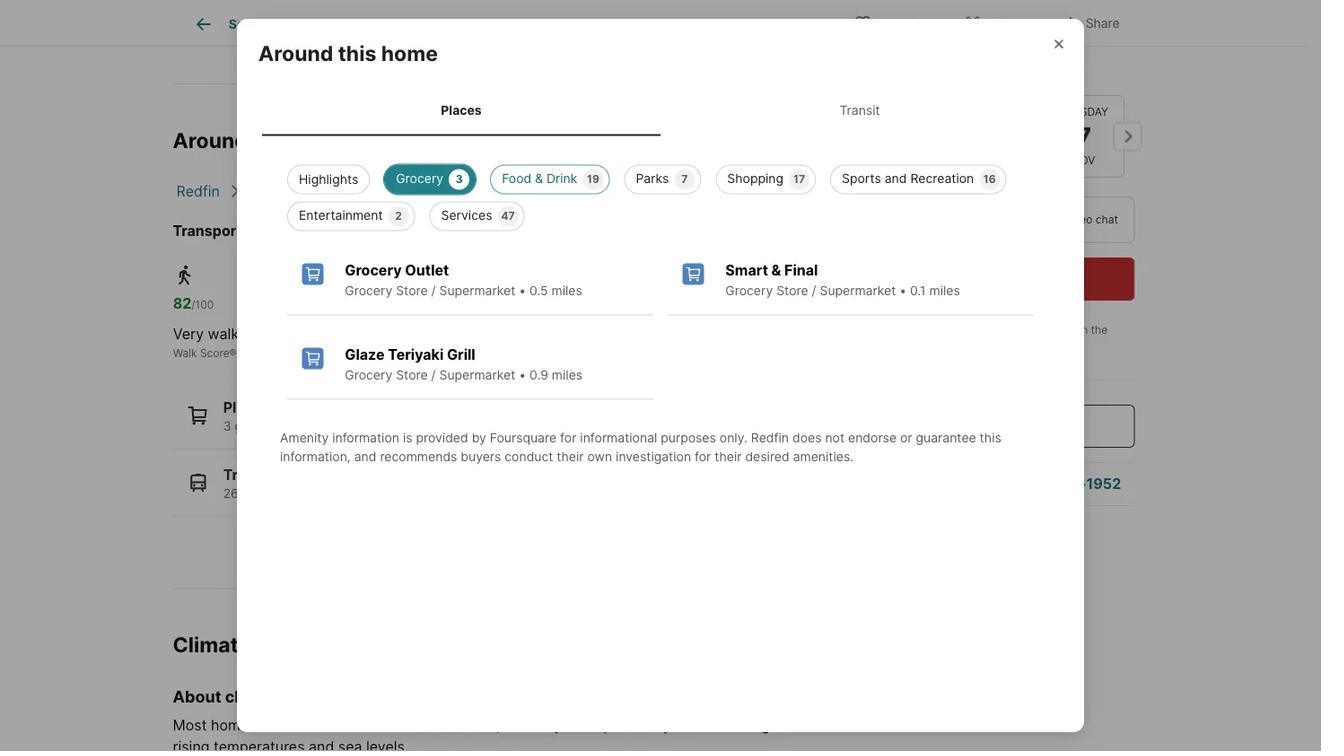 Task type: describe. For each thing, give the bounding box(es) containing it.
around this home element
[[258, 19, 459, 66]]

tax
[[582, 16, 601, 32]]

start
[[948, 417, 983, 435]]

2 their from the left
[[715, 449, 742, 464]]

& for final
[[771, 262, 781, 279]]

california
[[248, 182, 312, 199]]

1 nov button from the left
[[865, 95, 946, 178]]

transportation near 1757 hillsdale ave
[[173, 221, 443, 239]]

list box inside around this home 'dialog'
[[273, 157, 1048, 231]]

47
[[501, 209, 515, 222]]

recreation
[[910, 171, 974, 186]]

store for glaze teriyaki grill
[[396, 367, 428, 383]]

schools
[[685, 16, 735, 32]]

1 their from the left
[[557, 449, 584, 464]]

conduct
[[505, 449, 553, 464]]

start an offer
[[948, 417, 1040, 435]]

1 vertical spatial home
[[295, 127, 352, 153]]

(408) 762-1952 link
[[1009, 475, 1121, 493]]

around this home dialog
[[237, 19, 1084, 732]]

have
[[260, 716, 293, 734]]

in
[[1079, 324, 1088, 337]]

impacted
[[587, 716, 651, 734]]

transit for transit 26, 27, 37, 61, 64b, express 101
[[223, 466, 272, 483]]

glaze teriyaki grill grocery store / supermarket • 0.9 miles
[[345, 346, 583, 383]]

not
[[825, 430, 845, 446]]

share button
[[1045, 4, 1135, 41]]

property
[[408, 16, 459, 32]]

tour via video chat
[[1021, 213, 1118, 226]]

days
[[933, 340, 957, 353]]

15
[[297, 418, 311, 434]]

or
[[900, 430, 912, 446]]

highlights
[[299, 172, 358, 187]]

around inside 'dialog'
[[258, 40, 333, 65]]

of
[[366, 716, 380, 734]]

desired
[[745, 449, 789, 464]]

levels.
[[366, 738, 409, 751]]

61,
[[286, 485, 303, 501]]

only.
[[720, 430, 747, 446]]

1757
[[316, 221, 349, 239]]

amenity information is provided by foursquare for informational purposes only. redfin does not endorse or guarantee this information, and recommends buyers conduct their own investigation for their desired amenities.
[[280, 430, 1001, 464]]

by inside the amenity information is provided by foursquare for informational purposes only. redfin does not endorse or guarantee this information, and recommends buyers conduct their own investigation for their desired amenities.
[[472, 430, 486, 446]]

express
[[337, 485, 384, 501]]

around this home inside 'dialog'
[[258, 40, 438, 65]]

0 horizontal spatial climate
[[225, 687, 283, 707]]

some
[[297, 716, 334, 734]]

very walkable walk score ®
[[173, 325, 268, 359]]

california link
[[248, 182, 312, 199]]

walkable
[[208, 325, 268, 343]]

grocery down "hillsdale"
[[345, 283, 392, 298]]

favorite
[[879, 16, 926, 31]]

37,
[[265, 485, 283, 501]]

walk
[[173, 346, 197, 359]]

transportation
[[173, 221, 278, 239]]

and left may
[[504, 716, 530, 734]]

• for glaze teriyaki grill
[[519, 367, 526, 383]]

homes
[[211, 716, 256, 734]]

none button containing 7
[[1042, 95, 1124, 178]]

last
[[895, 340, 913, 353]]

groceries,
[[235, 418, 294, 434]]

climate inside the most homes have some risk of natural disasters, and may be impacted by climate change due to rising temperatures and sea levels.
[[675, 716, 724, 734]]

an
[[986, 417, 1003, 435]]

store for smart & final
[[776, 283, 808, 298]]

0.5
[[529, 283, 548, 298]]

7 inside list box
[[681, 173, 688, 186]]

grocery inside smart & final grocery store / supermarket • 0.1 miles
[[725, 283, 773, 298]]

schedule
[[946, 270, 1011, 288]]

transit for transit score ®
[[362, 346, 397, 359]]

3 inside places 3 groceries, 15 restaurants, 7 parks
[[223, 418, 231, 434]]

recommends
[[380, 449, 457, 464]]

outlet
[[405, 262, 449, 279]]

30
[[916, 340, 930, 353]]

• for smart & final
[[899, 283, 906, 298]]

temperatures
[[214, 738, 305, 751]]

food & drink
[[502, 171, 577, 186]]

this inside the amenity information is provided by foursquare for informational purposes only. redfin does not endorse or guarantee this information, and recommends buyers conduct their own investigation for their desired amenities.
[[980, 430, 1001, 446]]

95154
[[501, 182, 544, 199]]

1952
[[1086, 475, 1121, 493]]

supermarket for smart & final
[[820, 283, 896, 298]]

places for places 3 groceries, 15 restaurants, 7 parks
[[223, 399, 270, 416]]

/ for smart & final
[[812, 283, 816, 298]]

0 horizontal spatial around
[[173, 127, 248, 153]]

county
[[424, 182, 473, 199]]

supermarket inside grocery outlet grocery store / supermarket • 0.5 miles
[[439, 283, 515, 298]]

7 inside tuesday 7 nov
[[1075, 120, 1091, 152]]

overview tab
[[292, 3, 388, 46]]

tab list inside around this home 'dialog'
[[258, 84, 1063, 136]]

property details tab
[[388, 3, 522, 46]]

schools tab
[[665, 3, 755, 46]]

and down "some"
[[309, 738, 334, 751]]

miles for glaze teriyaki grill
[[552, 367, 583, 383]]

tuesday
[[1059, 105, 1108, 118]]

redfin link
[[176, 182, 220, 199]]

restaurants,
[[314, 418, 385, 434]]

0 horizontal spatial this
[[252, 127, 291, 153]]

search
[[229, 16, 272, 32]]

santa clara county
[[341, 182, 473, 199]]

store inside grocery outlet grocery store / supermarket • 0.5 miles
[[396, 283, 428, 298]]

tour via video chat list box
[[854, 197, 1135, 243]]

to
[[812, 716, 826, 734]]

search link
[[193, 13, 272, 35]]

and inside list box
[[885, 171, 907, 186]]

favorite button
[[838, 4, 941, 41]]

/ inside grocery outlet grocery store / supermarket • 0.5 miles
[[431, 283, 436, 298]]

be
[[566, 716, 583, 734]]

smart & final grocery store / supermarket • 0.1 miles
[[725, 262, 960, 298]]

santa
[[341, 182, 380, 199]]

provided
[[416, 430, 468, 446]]

16
[[983, 173, 996, 186]]

investigation
[[616, 449, 691, 464]]

start an offer button
[[854, 405, 1135, 448]]



Task type: vqa. For each thing, say whether or not it's contained in the screenshot.
THE 1952
yes



Task type: locate. For each thing, give the bounding box(es) containing it.
places inside places 3 groceries, 15 restaurants, 7 parks
[[223, 399, 270, 416]]

for down purposes
[[695, 449, 711, 464]]

& left tax
[[571, 16, 579, 32]]

2 vertical spatial transit
[[223, 466, 272, 483]]

0 horizontal spatial &
[[535, 171, 543, 186]]

tab list containing places
[[258, 84, 1063, 136]]

nov up sports and recreation
[[894, 154, 917, 167]]

1 horizontal spatial 3
[[456, 173, 463, 186]]

redfin up desired
[[751, 430, 789, 446]]

information,
[[280, 449, 351, 464]]

27,
[[245, 485, 262, 501]]

this up "california"
[[252, 127, 291, 153]]

1 vertical spatial places
[[223, 399, 270, 416]]

3 /100 from the left
[[559, 298, 582, 311]]

clara
[[384, 182, 420, 199]]

2 horizontal spatial transit
[[839, 102, 880, 117]]

sale & tax history
[[542, 16, 645, 32]]

• left '0.9'
[[519, 367, 526, 383]]

0 vertical spatial risks
[[255, 632, 305, 657]]

x-
[[989, 16, 1002, 31]]

3
[[456, 173, 463, 186], [223, 418, 231, 434]]

7 left is
[[389, 418, 396, 434]]

transit tab
[[661, 88, 1059, 132]]

around up redfin link
[[173, 127, 248, 153]]

transit score ®
[[362, 346, 437, 359]]

& inside smart & final grocery store / supermarket • 0.1 miles
[[771, 262, 781, 279]]

/ for glaze teriyaki grill
[[431, 367, 436, 383]]

0 horizontal spatial 7
[[389, 418, 396, 434]]

santa clara county link
[[341, 182, 473, 199]]

entertainment
[[299, 208, 383, 223]]

their left own
[[557, 449, 584, 464]]

home down property
[[381, 40, 438, 65]]

home
[[381, 40, 438, 65], [295, 127, 352, 153]]

the
[[1091, 324, 1108, 337]]

0 horizontal spatial redfin
[[176, 182, 220, 199]]

overview
[[312, 16, 368, 32]]

in the last 30 days
[[895, 324, 1111, 353]]

1 horizontal spatial by
[[655, 716, 671, 734]]

score inside the very walkable walk score ®
[[200, 346, 229, 359]]

2 vertical spatial this
[[980, 430, 1001, 446]]

parks
[[636, 171, 669, 186]]

None button
[[1042, 95, 1124, 178]]

1 horizontal spatial transit
[[362, 346, 397, 359]]

store inside the glaze teriyaki grill grocery store / supermarket • 0.9 miles
[[396, 367, 428, 383]]

1 ® from the left
[[229, 346, 237, 359]]

foursquare
[[490, 430, 557, 446]]

(408) 762-1952
[[1009, 475, 1121, 493]]

tab list
[[173, 0, 769, 46], [258, 84, 1063, 136]]

7 inside places 3 groceries, 15 restaurants, 7 parks
[[389, 418, 396, 434]]

2 horizontal spatial 7
[[1075, 120, 1091, 152]]

nov inside tuesday 7 nov
[[1072, 154, 1095, 167]]

transit up the 27,
[[223, 466, 272, 483]]

endorse
[[848, 430, 897, 446]]

/100 inside 28 /100
[[381, 298, 403, 311]]

1 horizontal spatial climate
[[675, 716, 724, 734]]

0 vertical spatial 7
[[1075, 120, 1091, 152]]

/100 inside 61 /100
[[559, 298, 582, 311]]

grill
[[447, 346, 475, 363]]

0 horizontal spatial ®
[[229, 346, 237, 359]]

services 47
[[441, 208, 515, 223]]

grocery down smart
[[725, 283, 773, 298]]

® down walkable
[[229, 346, 237, 359]]

• inside the glaze teriyaki grill grocery store / supermarket • 0.9 miles
[[519, 367, 526, 383]]

2 horizontal spatial this
[[980, 430, 1001, 446]]

glaze
[[345, 346, 385, 363]]

2 nov from the left
[[983, 154, 1006, 167]]

& inside tab
[[571, 16, 579, 32]]

0 vertical spatial climate
[[225, 687, 283, 707]]

amenity
[[280, 430, 329, 446]]

1 vertical spatial this
[[252, 127, 291, 153]]

/100 for 61
[[559, 298, 582, 311]]

& left final
[[771, 262, 781, 279]]

around this home up "california"
[[173, 127, 352, 153]]

1 vertical spatial redfin
[[751, 430, 789, 446]]

climate
[[173, 632, 251, 657]]

1 horizontal spatial their
[[715, 449, 742, 464]]

7 down tuesday
[[1075, 120, 1091, 152]]

nov up 16 at right
[[983, 154, 1006, 167]]

chat
[[1096, 213, 1118, 226]]

by
[[472, 430, 486, 446], [655, 716, 671, 734]]

1 horizontal spatial score
[[400, 346, 429, 359]]

purposes
[[661, 430, 716, 446]]

sports
[[842, 171, 881, 186]]

2 horizontal spatial nov
[[1072, 154, 1095, 167]]

natural
[[384, 716, 430, 734]]

smart
[[725, 262, 768, 279]]

2 score from the left
[[400, 346, 429, 359]]

around this home down overview
[[258, 40, 438, 65]]

2 vertical spatial 7
[[389, 418, 396, 434]]

score right 'walk'
[[200, 346, 229, 359]]

28 /100
[[362, 295, 403, 312]]

parks
[[399, 418, 432, 434]]

transit inside tab
[[839, 102, 880, 117]]

& for tax
[[571, 16, 579, 32]]

grocery up 28
[[345, 262, 402, 279]]

this left offer
[[980, 430, 1001, 446]]

1 horizontal spatial nov button
[[954, 95, 1035, 178]]

around
[[258, 40, 333, 65], [173, 127, 248, 153]]

& right food
[[535, 171, 543, 186]]

0 vertical spatial transit
[[839, 102, 880, 117]]

amenities.
[[793, 449, 854, 464]]

redfin inside the amenity information is provided by foursquare for informational purposes only. redfin does not endorse or guarantee this information, and recommends buyers conduct their own investigation for their desired amenities.
[[751, 430, 789, 446]]

1 horizontal spatial this
[[338, 40, 376, 65]]

and down information
[[354, 449, 376, 464]]

climate risks
[[173, 632, 305, 657]]

is
[[403, 430, 412, 446]]

tour
[[1021, 213, 1044, 226]]

• inside grocery outlet grocery store / supermarket • 0.5 miles
[[519, 283, 526, 298]]

64b,
[[306, 485, 334, 501]]

out
[[1002, 16, 1023, 31]]

0 vertical spatial around
[[258, 40, 333, 65]]

redfin up transportation
[[176, 182, 220, 199]]

tuesday 7 nov
[[1059, 105, 1108, 167]]

information
[[332, 430, 399, 446]]

1 vertical spatial 3
[[223, 418, 231, 434]]

disasters,
[[434, 716, 500, 734]]

0 vertical spatial redfin
[[176, 182, 220, 199]]

option
[[854, 197, 985, 243]]

supermarket for glaze teriyaki grill
[[439, 367, 515, 383]]

climate
[[225, 687, 283, 707], [675, 716, 724, 734]]

• left 0.5
[[519, 283, 526, 298]]

/100 for 28
[[381, 298, 403, 311]]

supermarket down outlet
[[439, 283, 515, 298]]

3 inside list box
[[456, 173, 463, 186]]

miles right 0.5
[[551, 283, 582, 298]]

0 horizontal spatial 3
[[223, 418, 231, 434]]

0 horizontal spatial home
[[295, 127, 352, 153]]

sale & tax history tab
[[522, 3, 665, 46]]

0 horizontal spatial transit
[[223, 466, 272, 483]]

0 horizontal spatial places
[[223, 399, 270, 416]]

1 vertical spatial tab list
[[258, 84, 1063, 136]]

1 vertical spatial transit
[[362, 346, 397, 359]]

miles inside grocery outlet grocery store / supermarket • 0.5 miles
[[551, 283, 582, 298]]

/ down teriyaki
[[431, 367, 436, 383]]

1 vertical spatial by
[[655, 716, 671, 734]]

grocery down glaze
[[345, 367, 392, 383]]

3 nov from the left
[[1072, 154, 1095, 167]]

grocery inside the glaze teriyaki grill grocery store / supermarket • 0.9 miles
[[345, 367, 392, 383]]

0 vertical spatial by
[[472, 430, 486, 446]]

store down final
[[776, 283, 808, 298]]

0 horizontal spatial for
[[560, 430, 576, 446]]

by up buyers
[[472, 430, 486, 446]]

95154 link
[[501, 182, 544, 199]]

1 vertical spatial &
[[535, 171, 543, 186]]

0 vertical spatial around this home
[[258, 40, 438, 65]]

1 vertical spatial around
[[173, 127, 248, 153]]

/100 up very
[[191, 298, 214, 311]]

next image
[[1113, 122, 1142, 151]]

2 /100 from the left
[[381, 298, 403, 311]]

miles inside smart & final grocery store / supermarket • 0.1 miles
[[929, 283, 960, 298]]

& for drink
[[535, 171, 543, 186]]

1 horizontal spatial 7
[[681, 173, 688, 186]]

1 nov from the left
[[894, 154, 917, 167]]

list box containing grocery
[[273, 157, 1048, 231]]

supermarket inside the glaze teriyaki grill grocery store / supermarket • 0.9 miles
[[439, 367, 515, 383]]

2
[[395, 209, 402, 222]]

/
[[431, 283, 436, 298], [812, 283, 816, 298], [431, 367, 436, 383]]

risk
[[338, 716, 362, 734]]

1 horizontal spatial redfin
[[751, 430, 789, 446]]

very
[[173, 325, 204, 343]]

101
[[388, 485, 407, 501]]

(408)
[[1009, 475, 1049, 493]]

0 horizontal spatial their
[[557, 449, 584, 464]]

risks up about climate risks
[[255, 632, 305, 657]]

/100 inside 82 /100
[[191, 298, 214, 311]]

0 horizontal spatial nov
[[894, 154, 917, 167]]

2 nov button from the left
[[954, 95, 1035, 178]]

home inside 'dialog'
[[381, 40, 438, 65]]

/ inside smart & final grocery store / supermarket • 0.1 miles
[[812, 283, 816, 298]]

sale
[[542, 16, 567, 32]]

climate left 'change'
[[675, 716, 724, 734]]

1 horizontal spatial nov
[[983, 154, 1006, 167]]

risks up "some"
[[287, 687, 326, 707]]

their down only.
[[715, 449, 742, 464]]

nov
[[894, 154, 917, 167], [983, 154, 1006, 167], [1072, 154, 1095, 167]]

1 horizontal spatial home
[[381, 40, 438, 65]]

transit up the sports
[[839, 102, 880, 117]]

® inside the very walkable walk score ®
[[229, 346, 237, 359]]

/ inside the glaze teriyaki grill grocery store / supermarket • 0.9 miles
[[431, 367, 436, 383]]

1 vertical spatial for
[[695, 449, 711, 464]]

and right the sports
[[885, 171, 907, 186]]

history
[[604, 16, 645, 32]]

food
[[502, 171, 531, 186]]

Nov button
[[865, 95, 946, 178], [954, 95, 1035, 178]]

transit inside transit 26, 27, 37, 61, 64b, express 101
[[223, 466, 272, 483]]

grocery up "2"
[[396, 171, 443, 186]]

61 /100
[[543, 295, 582, 312]]

property details
[[408, 16, 502, 32]]

1 vertical spatial climate
[[675, 716, 724, 734]]

by right impacted
[[655, 716, 671, 734]]

1 horizontal spatial /100
[[381, 298, 403, 311]]

1 score from the left
[[200, 346, 229, 359]]

most
[[173, 716, 207, 734]]

1 horizontal spatial places
[[441, 102, 482, 117]]

0 vertical spatial for
[[560, 430, 576, 446]]

/ down final
[[812, 283, 816, 298]]

store
[[396, 283, 428, 298], [776, 283, 808, 298], [396, 367, 428, 383]]

store inside smart & final grocery store / supermarket • 0.1 miles
[[776, 283, 808, 298]]

by inside the most homes have some risk of natural disasters, and may be impacted by climate change due to rising temperatures and sea levels.
[[655, 716, 671, 734]]

does
[[792, 430, 822, 446]]

around down overview
[[258, 40, 333, 65]]

places up groceries,
[[223, 399, 270, 416]]

places up "county"
[[441, 102, 482, 117]]

supermarket left 0.1
[[820, 283, 896, 298]]

0 vertical spatial places
[[441, 102, 482, 117]]

guarantee
[[916, 430, 976, 446]]

places for places
[[441, 102, 482, 117]]

miles for smart & final
[[929, 283, 960, 298]]

28
[[362, 295, 381, 312]]

2 horizontal spatial /100
[[559, 298, 582, 311]]

0 horizontal spatial /100
[[191, 298, 214, 311]]

grocery outlet grocery store / supermarket • 0.5 miles
[[345, 262, 582, 298]]

list box
[[273, 157, 1048, 231]]

own
[[587, 449, 612, 464]]

17
[[793, 173, 805, 186]]

via
[[1047, 213, 1062, 226]]

supermarket down grill
[[439, 367, 515, 383]]

&
[[571, 16, 579, 32], [535, 171, 543, 186], [771, 262, 781, 279]]

0 horizontal spatial score
[[200, 346, 229, 359]]

score left grill
[[400, 346, 429, 359]]

/ down outlet
[[431, 283, 436, 298]]

0 vertical spatial tab list
[[173, 0, 769, 46]]

1 vertical spatial 7
[[681, 173, 688, 186]]

share
[[1086, 16, 1120, 31]]

3 up services
[[456, 173, 463, 186]]

miles inside the glaze teriyaki grill grocery store / supermarket • 0.9 miles
[[552, 367, 583, 383]]

tab list containing search
[[173, 0, 769, 46]]

1 horizontal spatial ®
[[429, 346, 437, 359]]

about
[[173, 687, 221, 707]]

• left 0.1
[[899, 283, 906, 298]]

0 horizontal spatial by
[[472, 430, 486, 446]]

grocery
[[396, 171, 443, 186], [345, 262, 402, 279], [345, 283, 392, 298], [725, 283, 773, 298], [345, 367, 392, 383]]

and inside the amenity information is provided by foursquare for informational purposes only. redfin does not endorse or guarantee this information, and recommends buyers conduct their own investigation for their desired amenities.
[[354, 449, 376, 464]]

1 horizontal spatial for
[[695, 449, 711, 464]]

places
[[441, 102, 482, 117], [223, 399, 270, 416]]

supermarket inside smart & final grocery store / supermarket • 0.1 miles
[[820, 283, 896, 298]]

0 vertical spatial home
[[381, 40, 438, 65]]

x-out button
[[949, 4, 1038, 41]]

0 vertical spatial 3
[[456, 173, 463, 186]]

7 right parks on the top of page
[[681, 173, 688, 186]]

this down overview
[[338, 40, 376, 65]]

1 horizontal spatial &
[[571, 16, 579, 32]]

/100 right 0.5
[[559, 298, 582, 311]]

1 vertical spatial risks
[[287, 687, 326, 707]]

0 horizontal spatial nov button
[[865, 95, 946, 178]]

home up highlights
[[295, 127, 352, 153]]

miles right 0.1
[[929, 283, 960, 298]]

2 horizontal spatial &
[[771, 262, 781, 279]]

0.9
[[529, 367, 548, 383]]

0 vertical spatial this
[[338, 40, 376, 65]]

places tab
[[262, 88, 661, 132]]

may
[[534, 716, 562, 734]]

® left grill
[[429, 346, 437, 359]]

1 /100 from the left
[[191, 298, 214, 311]]

2 ® from the left
[[429, 346, 437, 359]]

82 /100
[[173, 295, 214, 312]]

/100 for 82
[[191, 298, 214, 311]]

• inside smart & final grocery store / supermarket • 0.1 miles
[[899, 283, 906, 298]]

transit for transit
[[839, 102, 880, 117]]

3 left groceries,
[[223, 418, 231, 434]]

change
[[728, 716, 778, 734]]

climate up homes
[[225, 687, 283, 707]]

transit down 28 /100
[[362, 346, 397, 359]]

0 vertical spatial &
[[571, 16, 579, 32]]

1 horizontal spatial around
[[258, 40, 333, 65]]

/100 up transit score ®
[[381, 298, 403, 311]]

nov down tuesday
[[1072, 154, 1095, 167]]

near
[[281, 221, 313, 239]]

1 vertical spatial around this home
[[173, 127, 352, 153]]

miles right '0.9'
[[552, 367, 583, 383]]

for right foursquare
[[560, 430, 576, 446]]

places inside tab
[[441, 102, 482, 117]]

this inside around this home element
[[338, 40, 376, 65]]

762-
[[1053, 475, 1086, 493]]

2 vertical spatial &
[[771, 262, 781, 279]]

score
[[200, 346, 229, 359], [400, 346, 429, 359]]

store down teriyaki
[[396, 367, 428, 383]]

schedule tour
[[946, 270, 1043, 288]]

store down outlet
[[396, 283, 428, 298]]



